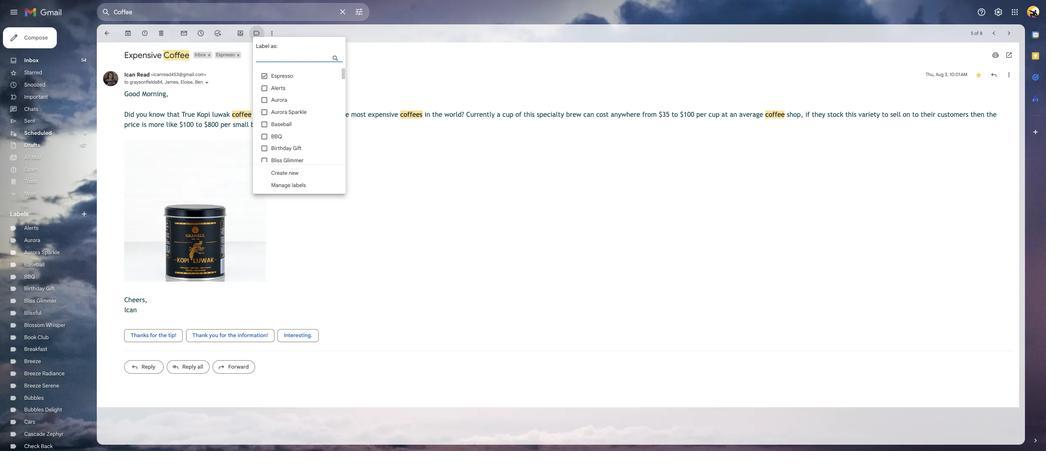 Task type: locate. For each thing, give the bounding box(es) containing it.
bbq down baseball link
[[27, 304, 39, 312]]

1 horizontal spatial for
[[244, 370, 252, 377]]

new
[[321, 189, 332, 197]]

birthday gift up bliss glimmer link
[[27, 318, 61, 325]]

reply for reply all
[[203, 405, 218, 412]]

all mail
[[27, 171, 46, 179]]

delete image
[[175, 33, 184, 41]]

breakfast
[[27, 385, 53, 393]]

forward link
[[236, 401, 284, 416]]

1 vertical spatial you
[[232, 370, 242, 377]]

you inside button
[[232, 370, 242, 377]]

0 horizontal spatial birthday
[[27, 318, 50, 325]]

inbox up starred
[[27, 64, 43, 71]]

1 for from the left
[[167, 370, 175, 377]]

1 horizontal spatial birthday gift
[[301, 162, 335, 169]]

inbox inside labels navigation
[[27, 64, 43, 71]]

<
[[168, 80, 170, 86]]

the left information!
[[253, 370, 263, 377]]

1 horizontal spatial gift
[[325, 162, 335, 169]]

birthday gift up create new
[[301, 162, 335, 169]]

you right did
[[151, 123, 163, 132]]

ican read cell
[[138, 80, 229, 87]]

drafts link
[[27, 158, 45, 165]]

0 horizontal spatial bbq
[[27, 304, 39, 312]]

0 horizontal spatial for
[[167, 370, 175, 377]]

aurora for aurora link
[[27, 264, 45, 271]]

read
[[152, 80, 166, 87]]

chats
[[27, 118, 43, 125]]

breeze for breeze radiance
[[27, 412, 46, 420]]

reply down thanks for the tip! button
[[157, 405, 173, 412]]

breeze down breakfast link
[[27, 399, 46, 406]]

you
[[151, 123, 163, 132], [232, 370, 242, 377]]

1 vertical spatial gift
[[51, 318, 61, 325]]

bliss glimmer down birthday gift "link"
[[27, 331, 63, 339]]

alerts link
[[27, 251, 43, 258]]

labels navigation
[[0, 27, 108, 452]]

true
[[202, 123, 217, 132]]

stock
[[919, 123, 937, 132]]

search mail image
[[110, 6, 125, 21]]

birthday gift inside labels navigation
[[27, 318, 61, 325]]

compose button
[[3, 30, 63, 54]]

inbox
[[216, 58, 229, 64], [27, 64, 43, 71]]

for inside button
[[244, 370, 252, 377]]

to left graysonfields84
[[138, 88, 143, 95]]

2 breeze from the top
[[27, 412, 46, 420]]

snoozed link
[[27, 91, 50, 98]]

1 vertical spatial birthday
[[27, 318, 50, 325]]

bbq
[[301, 148, 313, 156], [27, 304, 39, 312]]

inbox for inbox link
[[27, 64, 43, 71]]

download attachment image.png image
[[247, 297, 256, 306]]

espresso
[[240, 58, 261, 64]]

bbq down widely
[[301, 148, 313, 156]]

breeze for breeze link
[[27, 399, 46, 406]]

birthday gift
[[301, 162, 335, 169], [27, 318, 61, 325]]

gift up new
[[325, 162, 335, 169]]

1 vertical spatial bliss glimmer
[[27, 331, 63, 339]]

blissful
[[27, 345, 46, 352]]

1 vertical spatial birthday gift
[[27, 318, 61, 325]]

breeze for breeze serene
[[27, 426, 46, 433]]

breeze down breeze link
[[27, 412, 46, 420]]

glimmer down birthday gift "link"
[[41, 331, 63, 339]]

2 vertical spatial aurora
[[27, 277, 45, 285]]

1 horizontal spatial bliss
[[301, 175, 314, 183]]

breeze serene
[[27, 426, 66, 433]]

2 for from the left
[[244, 370, 252, 377]]

cheers,
[[138, 329, 164, 338]]

bliss up create
[[301, 175, 314, 183]]

gift up bliss glimmer link
[[51, 318, 61, 325]]

0 horizontal spatial bliss glimmer
[[27, 331, 63, 339]]

bliss glimmer up create new
[[301, 175, 337, 183]]

1 horizontal spatial you
[[232, 370, 242, 377]]

inbox down snooze icon
[[216, 58, 229, 64]]

birthday down bbq link
[[27, 318, 50, 325]]

coffee
[[182, 56, 210, 67]]

labels heading
[[11, 234, 89, 242]]

sparkle
[[46, 277, 66, 285]]

2 ican from the top
[[138, 341, 152, 350]]

1 vertical spatial bbq
[[27, 304, 39, 312]]

blissful link
[[27, 345, 46, 352]]

all
[[27, 171, 33, 179]]

bliss up blissful
[[27, 331, 39, 339]]

reply inside 'link'
[[203, 405, 218, 412]]

thanks for the tip!
[[145, 370, 196, 377]]

1 reply from the left
[[157, 405, 173, 412]]

bliss glimmer
[[301, 175, 337, 183], [27, 331, 63, 339]]

0 horizontal spatial gift
[[51, 318, 61, 325]]

1 horizontal spatial the
[[253, 370, 263, 377]]

0 horizontal spatial the
[[176, 370, 185, 377]]

1 vertical spatial bliss
[[27, 331, 39, 339]]

ican inside cheers, ican
[[138, 341, 152, 350]]

2 reply from the left
[[203, 405, 218, 412]]

0 horizontal spatial you
[[151, 123, 163, 132]]

birthday inside birthday gift "link"
[[27, 318, 50, 325]]

ican left read on the left of page
[[138, 80, 150, 87]]

reply for reply
[[157, 405, 173, 412]]

trash link
[[27, 198, 42, 206]]

1 horizontal spatial bliss glimmer
[[301, 175, 337, 183]]

inbox button
[[215, 58, 230, 65]]

1 vertical spatial aurora
[[27, 264, 45, 271]]

variety
[[954, 123, 978, 132]]

0 vertical spatial breeze
[[27, 399, 46, 406]]

most
[[390, 123, 407, 132]]

spam link
[[27, 185, 42, 192]]

for right the "thank"
[[244, 370, 252, 377]]

for right 'thanks'
[[167, 370, 175, 377]]

0 horizontal spatial bliss
[[27, 331, 39, 339]]

birthday up create
[[301, 162, 324, 169]]

None search field
[[108, 3, 411, 24]]

the right one
[[377, 123, 388, 132]]

more image
[[298, 33, 306, 41]]

1 horizontal spatial inbox
[[216, 58, 229, 64]]

0 horizontal spatial to
[[138, 88, 143, 95]]

did
[[138, 123, 149, 132]]

widely
[[289, 123, 311, 132]]

0 vertical spatial ican
[[138, 80, 150, 87]]

1 horizontal spatial birthday
[[301, 162, 324, 169]]

thu, aug
[[1029, 80, 1046, 86]]

0 vertical spatial glimmer
[[315, 175, 337, 183]]

1 vertical spatial ican
[[138, 341, 152, 350]]

1 ican from the top
[[138, 80, 150, 87]]

report spam image
[[157, 33, 165, 41]]

0 horizontal spatial reply
[[157, 405, 173, 412]]

3 breeze from the top
[[27, 426, 46, 433]]

radiance
[[47, 412, 72, 420]]

add attachment to drive image.png image
[[264, 297, 273, 306]]

the
[[377, 123, 388, 132], [176, 370, 185, 377], [253, 370, 263, 377]]

2 vertical spatial breeze
[[27, 426, 46, 433]]

glimmer up new
[[315, 175, 337, 183]]

labels
[[324, 203, 340, 210]]

54
[[90, 64, 96, 70]]

scheduled
[[27, 144, 57, 152]]

the left tip!
[[176, 370, 185, 377]]

inbox inside inbox button
[[216, 58, 229, 64]]

starred
[[27, 77, 47, 85]]

to left sell
[[980, 123, 987, 132]]

you right the "thank"
[[232, 370, 242, 377]]

1 horizontal spatial reply
[[203, 405, 218, 412]]

book
[[27, 372, 40, 379]]

expensive
[[138, 56, 180, 67]]

0 vertical spatial bbq
[[301, 148, 313, 156]]

move to inbox image
[[263, 33, 271, 41]]

0 vertical spatial bliss
[[301, 175, 314, 183]]

aurora
[[301, 108, 319, 115], [27, 264, 45, 271], [27, 277, 45, 285]]

save to photos image
[[281, 298, 289, 306]]

clear search image
[[372, 5, 389, 21]]

you for for
[[232, 370, 242, 377]]

thu,
[[1029, 80, 1038, 86]]

0 horizontal spatial glimmer
[[41, 331, 63, 339]]

baseball link
[[27, 291, 50, 298]]

alerts
[[27, 251, 43, 258]]

forward
[[254, 405, 276, 412]]

icanread453@gmail.com
[[170, 80, 227, 86]]

know
[[166, 123, 183, 132]]

chats link
[[27, 118, 43, 125]]

to
[[138, 88, 143, 95], [980, 123, 987, 132], [1014, 123, 1021, 132]]

to right on
[[1014, 123, 1021, 132]]

aurora down aurora link
[[27, 277, 45, 285]]

bubbles
[[27, 439, 49, 447]]

shop,
[[874, 123, 893, 132]]

1 vertical spatial glimmer
[[41, 331, 63, 339]]

tip!
[[187, 370, 196, 377]]

0 horizontal spatial birthday gift
[[27, 318, 61, 325]]

gift
[[325, 162, 335, 169], [51, 318, 61, 325]]

expensive
[[409, 123, 442, 132]]

Search mail text field
[[126, 9, 370, 18]]

all
[[219, 405, 226, 412]]

breeze
[[27, 399, 46, 406], [27, 412, 46, 420], [27, 426, 46, 433]]

reply left all
[[203, 405, 218, 412]]

breeze up bubbles
[[27, 426, 46, 433]]

1 vertical spatial breeze
[[27, 412, 46, 420]]

aurora up widely
[[301, 108, 319, 115]]

manage labels
[[301, 203, 340, 210]]

ican
[[138, 80, 150, 87], [138, 341, 152, 350]]

1 horizontal spatial bbq
[[301, 148, 313, 156]]

starred link
[[27, 77, 47, 85]]

0 vertical spatial birthday
[[301, 162, 324, 169]]

1 breeze from the top
[[27, 399, 46, 406]]

1 horizontal spatial glimmer
[[315, 175, 337, 183]]

0 vertical spatial you
[[151, 123, 163, 132]]

spam
[[27, 185, 42, 192]]

birthday
[[301, 162, 324, 169], [27, 318, 50, 325]]

0 horizontal spatial inbox
[[27, 64, 43, 71]]

bubbles link
[[27, 439, 49, 447]]

whisper
[[51, 358, 73, 366]]

manage
[[301, 203, 323, 210]]

the inside button
[[253, 370, 263, 377]]

breakfast link
[[27, 385, 53, 393]]

reply
[[157, 405, 173, 412], [203, 405, 218, 412]]

aurora down alerts link
[[27, 264, 45, 271]]

thu, aug cell
[[1029, 79, 1046, 88]]

ican down cheers,
[[138, 341, 152, 350]]

birthday gift link
[[27, 318, 61, 325]]

gift inside "link"
[[51, 318, 61, 325]]



Task type: vqa. For each thing, say whether or not it's contained in the screenshot.
Always display external images - Learn more
no



Task type: describe. For each thing, give the bounding box(es) containing it.
all mail link
[[27, 171, 46, 179]]

image.png image
[[138, 156, 296, 314]]

blossom whisper
[[27, 358, 73, 366]]

trash
[[27, 198, 42, 206]]

shop, if they stock this variety to sell on to their cu
[[138, 123, 1046, 143]]

bbq inside labels navigation
[[27, 304, 39, 312]]

did you know that true kopi luwak coffee is widely considered as one the most expensive
[[138, 123, 445, 132]]

the inside button
[[176, 370, 185, 377]]

create new
[[301, 189, 332, 197]]

advanced search options image
[[391, 5, 407, 21]]

8
[[93, 145, 96, 151]]

important
[[27, 104, 53, 112]]

mark as unread image
[[200, 33, 209, 41]]

reply all
[[203, 405, 226, 412]]

is
[[282, 123, 287, 132]]

Label-as menu open text field
[[285, 59, 396, 69]]

thanks for the tip! button
[[138, 366, 203, 381]]

reply all link
[[185, 401, 233, 416]]

archive image
[[138, 33, 146, 41]]

snoozed
[[27, 91, 50, 98]]

ican inside the ican read cell
[[138, 80, 150, 87]]

0 vertical spatial aurora
[[301, 108, 319, 115]]

sent
[[27, 131, 39, 138]]

serene
[[47, 426, 66, 433]]

1 horizontal spatial to
[[980, 123, 987, 132]]

book club
[[27, 372, 54, 379]]

on
[[1003, 123, 1011, 132]]

thank you for the information!
[[214, 370, 298, 377]]

0 vertical spatial birthday gift
[[301, 162, 335, 169]]

thank
[[214, 370, 231, 377]]

baseball
[[27, 291, 50, 298]]

cu
[[1042, 123, 1046, 132]]

to graysonfields84
[[138, 88, 180, 95]]

inbox for inbox button
[[216, 58, 229, 64]]

compose
[[27, 38, 53, 46]]

graysonfields84
[[144, 88, 180, 95]]

that
[[186, 123, 200, 132]]

create
[[301, 189, 319, 197]]

labels
[[11, 234, 32, 242]]

aurora sparkle
[[27, 277, 66, 285]]

glimmer inside bliss glimmer link
[[41, 331, 63, 339]]

bliss inside labels navigation
[[27, 331, 39, 339]]

blossom whisper link
[[27, 358, 73, 366]]

0 vertical spatial gift
[[325, 162, 335, 169]]

snooze image
[[219, 33, 227, 41]]

drafts
[[27, 158, 45, 165]]

bliss glimmer link
[[27, 331, 63, 339]]

add to tasks image
[[237, 33, 246, 41]]

157
[[89, 158, 96, 164]]

0 vertical spatial bliss glimmer
[[301, 175, 337, 183]]

bliss glimmer inside labels navigation
[[27, 331, 63, 339]]

breeze radiance link
[[27, 412, 72, 420]]

their
[[1023, 123, 1039, 132]]

they
[[902, 123, 917, 132]]

kopi
[[219, 123, 233, 132]]

scheduled link
[[27, 144, 57, 152]]

for inside button
[[167, 370, 175, 377]]

bbq link
[[27, 304, 39, 312]]

more button
[[0, 209, 101, 222]]

main menu image
[[10, 8, 20, 19]]

aug
[[1040, 80, 1046, 86]]

aurora for aurora sparkle
[[27, 277, 45, 285]]

blossom
[[27, 358, 50, 366]]

2 horizontal spatial the
[[377, 123, 388, 132]]

you for know
[[151, 123, 163, 132]]

thank you for the information! button
[[207, 366, 305, 381]]

book club link
[[27, 372, 54, 379]]

more
[[27, 212, 41, 219]]

club
[[42, 372, 54, 379]]

reply link
[[138, 401, 182, 416]]

sent link
[[27, 131, 39, 138]]

information!
[[264, 370, 298, 377]]

espresso button
[[238, 58, 262, 65]]

cheers, ican
[[138, 329, 164, 350]]

ican read < icanread453@gmail.com
[[138, 80, 227, 87]]

if
[[895, 123, 900, 132]]

thanks
[[145, 370, 165, 377]]

important link
[[27, 104, 53, 112]]

inbox link
[[27, 64, 43, 71]]

labels image
[[281, 33, 290, 41]]

breeze serene link
[[27, 426, 66, 433]]

coffee
[[258, 123, 279, 132]]

gmail image
[[27, 5, 73, 22]]

back to search results image
[[114, 33, 123, 41]]

considered
[[314, 123, 350, 132]]

2 horizontal spatial to
[[1014, 123, 1021, 132]]

expensive coffee
[[138, 56, 210, 67]]

breeze radiance
[[27, 412, 72, 420]]



